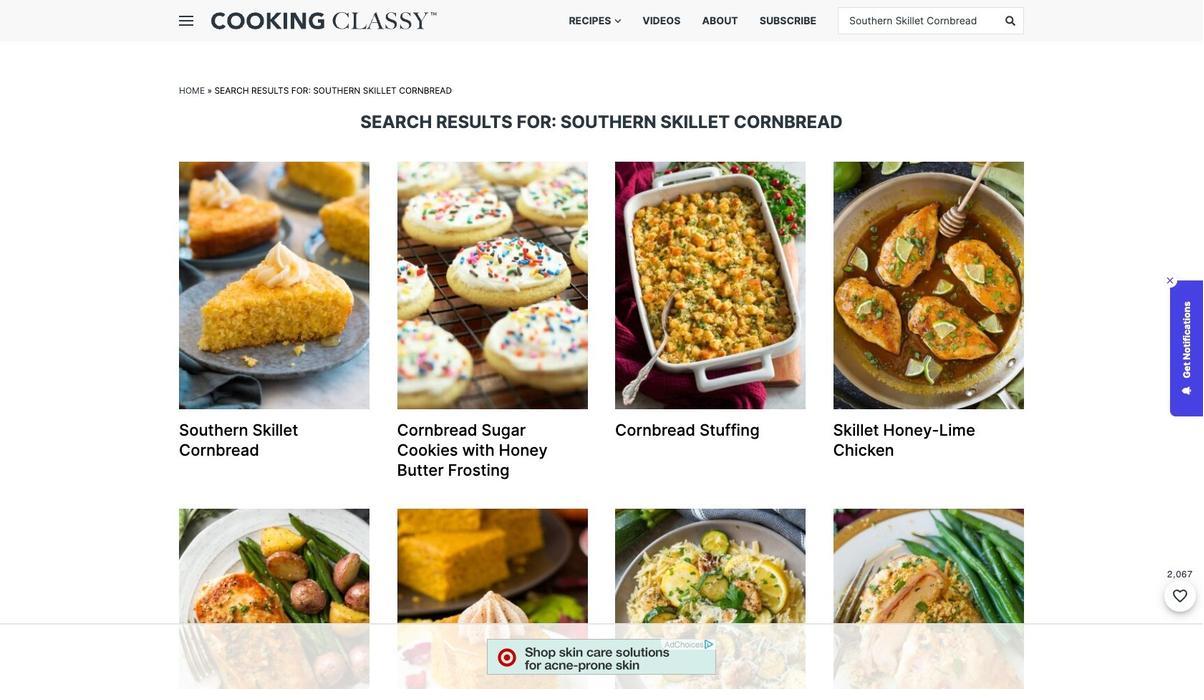 Task type: locate. For each thing, give the bounding box(es) containing it.
chicken cordon bleu image
[[834, 509, 1024, 690]]

cornbread stuffing shown in a white rectangular baking dish over a wooden platter with herbs, cranberries and a red cloth to the side. image
[[615, 162, 806, 410]]

skillet chicken with garlic herb butter sauce image
[[179, 509, 370, 690]]

slice of southern cornbread shown on a plate, it's topped with a swirl of honey butter. image
[[179, 162, 370, 410]]



Task type: describe. For each thing, give the bounding box(es) containing it.
advertisement element
[[487, 640, 716, 676]]

Find a recipe text field
[[839, 8, 996, 34]]

skillet lemon parmesan chicken zucchini and squash image
[[615, 509, 806, 690]]

cooking classy image
[[211, 12, 437, 29]]



Task type: vqa. For each thing, say whether or not it's contained in the screenshot.
Slow Cooker Pot Roast with potatoes and carrots on a white oval serving platter set over marble. IMAGE
no



